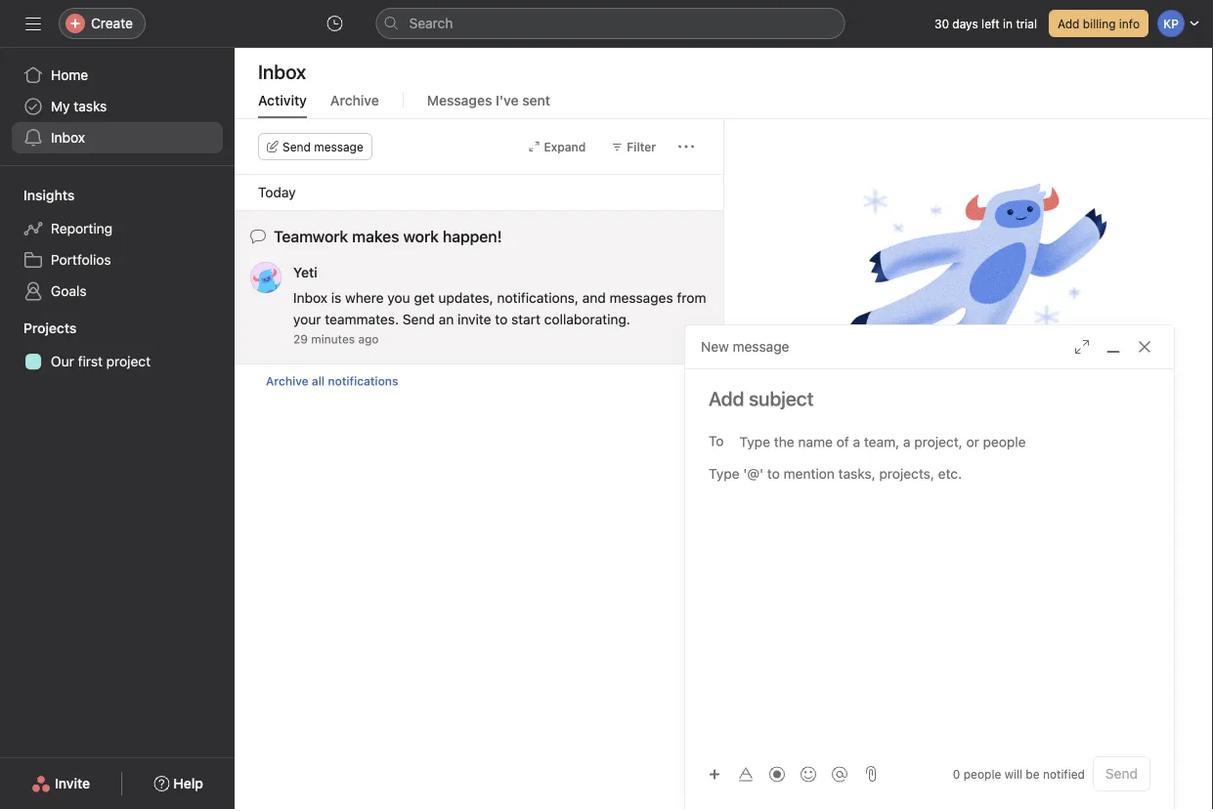 Task type: locate. For each thing, give the bounding box(es) containing it.
0 horizontal spatial get
[[414, 290, 435, 306]]

archive link
[[330, 92, 379, 118]]

to down minimize image
[[1097, 433, 1110, 449]]

work happen!
[[403, 227, 502, 246]]

0 vertical spatial invite
[[458, 311, 491, 328]]

notifications
[[328, 375, 398, 388]]

teamwork makes work happen!
[[274, 227, 502, 246]]

i've
[[496, 92, 519, 109]]

send inside button
[[283, 140, 311, 154]]

1 vertical spatial to
[[1097, 433, 1110, 449]]

1 vertical spatial is
[[851, 411, 861, 427]]

1 vertical spatial teammates.
[[927, 433, 1001, 449]]

0 vertical spatial and
[[582, 290, 606, 306]]

0 vertical spatial get
[[414, 290, 435, 306]]

minimize image
[[1106, 339, 1122, 355]]

record a video image
[[770, 767, 785, 783]]

where up ago
[[345, 290, 384, 306]]

invite up archive all notifications button
[[458, 311, 491, 328]]

0 horizontal spatial updates,
[[438, 290, 494, 306]]

search
[[409, 15, 453, 31]]

inbox up the 'activity'
[[258, 60, 306, 83]]

left
[[982, 17, 1000, 30]]

1 vertical spatial updates,
[[958, 411, 1013, 427]]

collaborating. inside inbox is where you get updates, notifications, and messages from your teammates. send an invite to start collaborating.
[[926, 454, 1012, 470]]

you up 'type the name of a team, a project, or people' text box
[[907, 411, 930, 427]]

projects button
[[0, 319, 77, 338]]

messages
[[610, 290, 673, 306], [795, 433, 859, 449]]

archive all notifications button
[[235, 365, 724, 398]]

updates, up 'type the name of a team, a project, or people' text box
[[958, 411, 1013, 427]]

messages inside yeti inbox is where you get updates, notifications, and messages from your teammates. send an invite to start collaborating. 29 minutes ago
[[610, 290, 673, 306]]

0 vertical spatial teammates.
[[325, 311, 399, 328]]

notifications,
[[497, 290, 579, 306], [1017, 411, 1098, 427]]

1 vertical spatial from
[[862, 433, 892, 449]]

0 horizontal spatial is
[[331, 290, 342, 306]]

archive left the all
[[266, 375, 309, 388]]

archive
[[330, 92, 379, 109], [266, 375, 309, 388]]

0 vertical spatial collaborating.
[[544, 311, 631, 328]]

updates,
[[438, 290, 494, 306], [958, 411, 1013, 427]]

1 vertical spatial an
[[1041, 433, 1056, 449]]

send button
[[1093, 757, 1151, 792]]

1 vertical spatial where
[[865, 411, 903, 427]]

updates, inside yeti inbox is where you get updates, notifications, and messages from your teammates. send an invite to start collaborating. 29 minutes ago
[[438, 290, 494, 306]]

1 horizontal spatial invite
[[1060, 433, 1094, 449]]

inbox down yeti
[[293, 290, 328, 306]]

start down minimize image
[[1114, 433, 1143, 449]]

my
[[51, 98, 70, 114]]

0 horizontal spatial collaborating.
[[544, 311, 631, 328]]

start up archive all notifications button
[[511, 311, 541, 328]]

0 horizontal spatial where
[[345, 290, 384, 306]]

archive up "message"
[[330, 92, 379, 109]]

to
[[495, 311, 508, 328], [1097, 433, 1110, 449]]

0 horizontal spatial from
[[677, 290, 706, 306]]

and
[[582, 290, 606, 306], [1102, 411, 1125, 427]]

inbox down my
[[51, 130, 85, 146]]

goals link
[[12, 276, 223, 307]]

portfolios link
[[12, 244, 223, 276]]

0 horizontal spatial messages
[[610, 290, 673, 306]]

days
[[953, 17, 979, 30]]

invite
[[55, 776, 90, 792]]

filter button
[[603, 133, 665, 160]]

get
[[414, 290, 435, 306], [933, 411, 954, 427]]

0 vertical spatial to
[[495, 311, 508, 328]]

1 horizontal spatial start
[[1114, 433, 1143, 449]]

0 horizontal spatial archive
[[266, 375, 309, 388]]

dialog
[[685, 326, 1174, 810]]

0 vertical spatial start
[[511, 311, 541, 328]]

1 vertical spatial you
[[907, 411, 930, 427]]

is up 'type the name of a team, a project, or people' text box
[[851, 411, 861, 427]]

toolbar
[[701, 760, 858, 789]]

0 horizontal spatial teammates.
[[325, 311, 399, 328]]

is up the minutes on the top
[[331, 290, 342, 306]]

our
[[51, 353, 74, 370]]

home link
[[12, 60, 223, 91]]

to up archive all notifications button
[[495, 311, 508, 328]]

teammates. down add subject text field
[[927, 433, 1001, 449]]

1 vertical spatial collaborating.
[[926, 454, 1012, 470]]

0 horizontal spatial an
[[439, 311, 454, 328]]

hide sidebar image
[[25, 16, 41, 31]]

get up 'type the name of a team, a project, or people' text box
[[933, 411, 954, 427]]

1 horizontal spatial collaborating.
[[926, 454, 1012, 470]]

0 vertical spatial where
[[345, 290, 384, 306]]

Type the name of a team, a project, or people text field
[[740, 430, 1041, 454]]

0 horizontal spatial invite
[[458, 311, 491, 328]]

1 horizontal spatial from
[[862, 433, 892, 449]]

reporting
[[51, 221, 113, 237]]

trial
[[1016, 17, 1037, 30]]

from inside inbox is where you get updates, notifications, and messages from your teammates. send an invite to start collaborating.
[[862, 433, 892, 449]]

expand button
[[520, 133, 595, 160]]

where inside inbox is where you get updates, notifications, and messages from your teammates. send an invite to start collaborating.
[[865, 411, 903, 427]]

help
[[173, 776, 203, 792]]

1 horizontal spatial get
[[933, 411, 954, 427]]

send
[[283, 140, 311, 154], [403, 311, 435, 328], [1005, 433, 1037, 449], [1106, 766, 1138, 782]]

messages i've sent
[[427, 92, 551, 109]]

inbox
[[258, 60, 306, 83], [51, 130, 85, 146], [293, 290, 328, 306], [813, 411, 847, 427]]

insights element
[[0, 178, 235, 311]]

my tasks link
[[12, 91, 223, 122]]

your up 29
[[293, 311, 321, 328]]

updates, down work happen!
[[438, 290, 494, 306]]

yeti
[[293, 265, 318, 281]]

in
[[1003, 17, 1013, 30]]

search button
[[376, 8, 845, 39]]

1 vertical spatial your
[[896, 433, 923, 449]]

goals
[[51, 283, 87, 299]]

is
[[331, 290, 342, 306], [851, 411, 861, 427]]

from down add subject text field
[[862, 433, 892, 449]]

archive for archive all notifications
[[266, 375, 309, 388]]

from up new message
[[677, 290, 706, 306]]

inbox inside yeti inbox is where you get updates, notifications, and messages from your teammates. send an invite to start collaborating. 29 minutes ago
[[293, 290, 328, 306]]

you inside yeti inbox is where you get updates, notifications, and messages from your teammates. send an invite to start collaborating. 29 minutes ago
[[388, 290, 410, 306]]

start
[[511, 311, 541, 328], [1114, 433, 1143, 449]]

0 vertical spatial an
[[439, 311, 454, 328]]

from inside yeti inbox is where you get updates, notifications, and messages from your teammates. send an invite to start collaborating. 29 minutes ago
[[677, 290, 706, 306]]

send inside inbox is where you get updates, notifications, and messages from your teammates. send an invite to start collaborating.
[[1005, 433, 1037, 449]]

be
[[1026, 768, 1040, 781]]

1 vertical spatial and
[[1102, 411, 1125, 427]]

archive inside button
[[266, 375, 309, 388]]

0 horizontal spatial start
[[511, 311, 541, 328]]

collaborating.
[[544, 311, 631, 328], [926, 454, 1012, 470]]

inbox is where you get updates, notifications, and messages from your teammates. send an invite to start collaborating.
[[795, 411, 1143, 470]]

people
[[964, 768, 1002, 781]]

teammates. up ago
[[325, 311, 399, 328]]

0 vertical spatial is
[[331, 290, 342, 306]]

0 vertical spatial messages
[[610, 290, 673, 306]]

you inside inbox is where you get updates, notifications, and messages from your teammates. send an invite to start collaborating.
[[907, 411, 930, 427]]

1 horizontal spatial notifications,
[[1017, 411, 1098, 427]]

inbox up 'type the name of a team, a project, or people' text box
[[813, 411, 847, 427]]

1 vertical spatial archive
[[266, 375, 309, 388]]

1 horizontal spatial is
[[851, 411, 861, 427]]

0 vertical spatial notifications,
[[497, 290, 579, 306]]

1 vertical spatial invite
[[1060, 433, 1094, 449]]

1 horizontal spatial you
[[907, 411, 930, 427]]

projects
[[23, 320, 77, 336]]

1 horizontal spatial messages
[[795, 433, 859, 449]]

and inside yeti inbox is where you get updates, notifications, and messages from your teammates. send an invite to start collaborating. 29 minutes ago
[[582, 290, 606, 306]]

add billing info button
[[1049, 10, 1149, 37]]

1 horizontal spatial your
[[896, 433, 923, 449]]

your
[[293, 311, 321, 328], [896, 433, 923, 449]]

our first project
[[51, 353, 151, 370]]

where
[[345, 290, 384, 306], [865, 411, 903, 427]]

activity link
[[258, 92, 307, 118]]

0 vertical spatial updates,
[[438, 290, 494, 306]]

tasks
[[74, 98, 107, 114]]

get down work happen!
[[414, 290, 435, 306]]

you down teamwork makes work happen!
[[388, 290, 410, 306]]

1 horizontal spatial teammates.
[[927, 433, 1001, 449]]

1 horizontal spatial where
[[865, 411, 903, 427]]

more actions image
[[679, 139, 694, 154]]

0 horizontal spatial notifications,
[[497, 290, 579, 306]]

1 horizontal spatial updates,
[[958, 411, 1013, 427]]

your down add subject text field
[[896, 433, 923, 449]]

1 vertical spatial get
[[933, 411, 954, 427]]

get inside inbox is where you get updates, notifications, and messages from your teammates. send an invite to start collaborating.
[[933, 411, 954, 427]]

new message
[[701, 339, 790, 355]]

you
[[388, 290, 410, 306], [907, 411, 930, 427]]

invite down expand popout to full screen icon
[[1060, 433, 1094, 449]]

archive all notifications
[[266, 375, 398, 388]]

teammates. inside yeti inbox is where you get updates, notifications, and messages from your teammates. send an invite to start collaborating. 29 minutes ago
[[325, 311, 399, 328]]

0
[[953, 768, 961, 781]]

send message button
[[258, 133, 372, 160]]

0 horizontal spatial and
[[582, 290, 606, 306]]

send inside yeti inbox is where you get updates, notifications, and messages from your teammates. send an invite to start collaborating. 29 minutes ago
[[403, 311, 435, 328]]

where up 'type the name of a team, a project, or people' text box
[[865, 411, 903, 427]]

an
[[439, 311, 454, 328], [1041, 433, 1056, 449]]

1 vertical spatial start
[[1114, 433, 1143, 449]]

home
[[51, 67, 88, 83]]

0 vertical spatial from
[[677, 290, 706, 306]]

0 vertical spatial you
[[388, 290, 410, 306]]

minutes
[[311, 332, 355, 346]]

1 vertical spatial notifications,
[[1017, 411, 1098, 427]]

0 horizontal spatial to
[[495, 311, 508, 328]]

0 vertical spatial your
[[293, 311, 321, 328]]

1 horizontal spatial an
[[1041, 433, 1056, 449]]

1 horizontal spatial and
[[1102, 411, 1125, 427]]

1 horizontal spatial archive
[[330, 92, 379, 109]]

0 vertical spatial archive
[[330, 92, 379, 109]]

1 vertical spatial messages
[[795, 433, 859, 449]]

teammates.
[[325, 311, 399, 328], [927, 433, 1001, 449]]

0 horizontal spatial your
[[293, 311, 321, 328]]

from
[[677, 290, 706, 306], [862, 433, 892, 449]]

0 horizontal spatial you
[[388, 290, 410, 306]]

invite
[[458, 311, 491, 328], [1060, 433, 1094, 449]]

your inside yeti inbox is where you get updates, notifications, and messages from your teammates. send an invite to start collaborating. 29 minutes ago
[[293, 311, 321, 328]]

1 horizontal spatial to
[[1097, 433, 1110, 449]]



Task type: vqa. For each thing, say whether or not it's contained in the screenshot.
Insights
yes



Task type: describe. For each thing, give the bounding box(es) containing it.
an inside inbox is where you get updates, notifications, and messages from your teammates. send an invite to start collaborating.
[[1041, 433, 1056, 449]]

archive for archive
[[330, 92, 379, 109]]

help button
[[141, 767, 216, 802]]

inbox link
[[12, 122, 223, 154]]

updates, inside inbox is where you get updates, notifications, and messages from your teammates. send an invite to start collaborating.
[[958, 411, 1013, 427]]

to
[[709, 433, 724, 449]]

will
[[1005, 768, 1023, 781]]

expand
[[544, 140, 586, 154]]

global element
[[0, 48, 235, 165]]

dialog containing new message
[[685, 326, 1174, 810]]

where inside yeti inbox is where you get updates, notifications, and messages from your teammates. send an invite to start collaborating. 29 minutes ago
[[345, 290, 384, 306]]

to inside yeti inbox is where you get updates, notifications, and messages from your teammates. send an invite to start collaborating. 29 minutes ago
[[495, 311, 508, 328]]

is inside yeti inbox is where you get updates, notifications, and messages from your teammates. send an invite to start collaborating. 29 minutes ago
[[331, 290, 342, 306]]

makes
[[352, 227, 399, 246]]

history image
[[327, 16, 343, 31]]

start inside yeti inbox is where you get updates, notifications, and messages from your teammates. send an invite to start collaborating. 29 minutes ago
[[511, 311, 541, 328]]

messages i've sent link
[[427, 92, 551, 118]]

30
[[935, 17, 949, 30]]

search list box
[[376, 8, 845, 39]]

messages
[[427, 92, 492, 109]]

portfolios
[[51, 252, 111, 268]]

filter
[[627, 140, 656, 154]]

teamwork
[[274, 227, 348, 246]]

your inside inbox is where you get updates, notifications, and messages from your teammates. send an invite to start collaborating.
[[896, 433, 923, 449]]

messages inside inbox is where you get updates, notifications, and messages from your teammates. send an invite to start collaborating.
[[795, 433, 859, 449]]

add
[[1058, 17, 1080, 30]]

notifications, inside yeti inbox is where you get updates, notifications, and messages from your teammates. send an invite to start collaborating. 29 minutes ago
[[497, 290, 579, 306]]

info
[[1119, 17, 1140, 30]]

billing
[[1083, 17, 1116, 30]]

29
[[293, 332, 308, 346]]

an inside yeti inbox is where you get updates, notifications, and messages from your teammates. send an invite to start collaborating. 29 minutes ago
[[439, 311, 454, 328]]

to inside inbox is where you get updates, notifications, and messages from your teammates. send an invite to start collaborating.
[[1097, 433, 1110, 449]]

sent
[[522, 92, 551, 109]]

collaborating. inside yeti inbox is where you get updates, notifications, and messages from your teammates. send an invite to start collaborating. 29 minutes ago
[[544, 311, 631, 328]]

project
[[106, 353, 151, 370]]

first
[[78, 353, 103, 370]]

yeti inbox is where you get updates, notifications, and messages from your teammates. send an invite to start collaborating. 29 minutes ago
[[293, 265, 710, 346]]

get inside yeti inbox is where you get updates, notifications, and messages from your teammates. send an invite to start collaborating. 29 minutes ago
[[414, 290, 435, 306]]

start inside inbox is where you get updates, notifications, and messages from your teammates. send an invite to start collaborating.
[[1114, 433, 1143, 449]]

send inside button
[[1106, 766, 1138, 782]]

invite inside inbox is where you get updates, notifications, and messages from your teammates. send an invite to start collaborating.
[[1060, 433, 1094, 449]]

inbox inside inbox "link"
[[51, 130, 85, 146]]

is inside inbox is where you get updates, notifications, and messages from your teammates. send an invite to start collaborating.
[[851, 411, 861, 427]]

at mention image
[[832, 767, 848, 783]]

and inside inbox is where you get updates, notifications, and messages from your teammates. send an invite to start collaborating.
[[1102, 411, 1125, 427]]

send message
[[283, 140, 364, 154]]

today
[[258, 184, 296, 200]]

my tasks
[[51, 98, 107, 114]]

close image
[[1137, 339, 1153, 355]]

message
[[314, 140, 364, 154]]

invite inside yeti inbox is where you get updates, notifications, and messages from your teammates. send an invite to start collaborating. 29 minutes ago
[[458, 311, 491, 328]]

Add subject text field
[[685, 385, 1174, 413]]

ago
[[358, 332, 379, 346]]

insert an object image
[[709, 769, 721, 781]]

invite button
[[19, 767, 103, 802]]

expand popout to full screen image
[[1075, 339, 1090, 355]]

insights button
[[0, 186, 75, 205]]

notifications, inside inbox is where you get updates, notifications, and messages from your teammates. send an invite to start collaborating.
[[1017, 411, 1098, 427]]

emoji image
[[801, 767, 816, 783]]

reporting link
[[12, 213, 223, 244]]

create
[[91, 15, 133, 31]]

teammates. inside inbox is where you get updates, notifications, and messages from your teammates. send an invite to start collaborating.
[[927, 433, 1001, 449]]

formatting image
[[738, 767, 754, 783]]

our first project link
[[12, 346, 223, 377]]

activity
[[258, 92, 307, 109]]

create button
[[59, 8, 146, 39]]

projects element
[[0, 311, 235, 381]]

notified
[[1043, 768, 1085, 781]]

inbox inside inbox is where you get updates, notifications, and messages from your teammates. send an invite to start collaborating.
[[813, 411, 847, 427]]

0 people will be notified
[[953, 768, 1085, 781]]

30 days left in trial
[[935, 17, 1037, 30]]

add billing info
[[1058, 17, 1140, 30]]

insights
[[23, 187, 75, 203]]

all
[[312, 375, 325, 388]]



